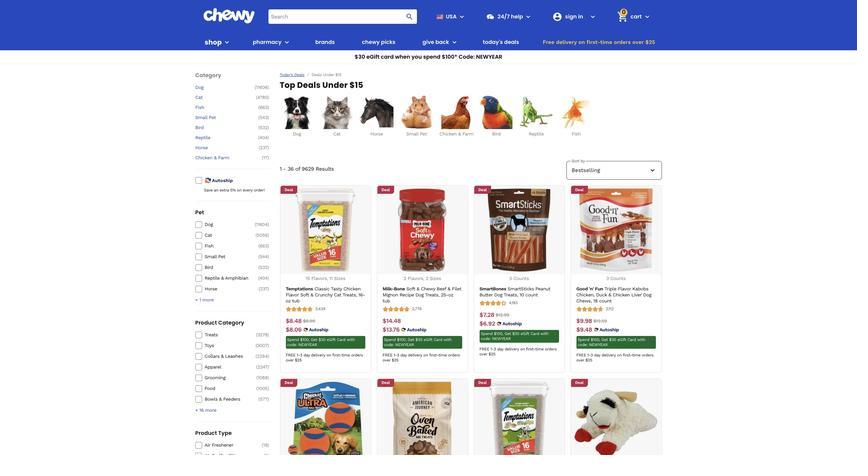 Task type: vqa. For each thing, say whether or not it's contained in the screenshot.


Task type: locate. For each thing, give the bounding box(es) containing it.
sign in
[[566, 13, 584, 20]]

1 vertical spatial fish
[[572, 131, 581, 137]]

$25 down "$8.06" text box
[[295, 358, 302, 362]]

cart
[[631, 13, 642, 20]]

10 ) from the top
[[268, 233, 269, 238]]

1 ) from the top
[[268, 85, 269, 90]]

spend $100, get $30 egift card with code: newyear for $6.92
[[481, 331, 549, 341]]

0 vertical spatial chicken & farm
[[440, 131, 474, 137]]

card for $13.76
[[434, 337, 443, 342]]

( 532 ) down ( 543 )
[[259, 125, 269, 130]]

menu image
[[458, 13, 466, 21], [223, 38, 231, 46]]

newyear inside site 'banner'
[[476, 53, 503, 61]]

1 horizontal spatial chewy
[[421, 286, 436, 291]]

peanut
[[536, 286, 551, 291]]

day for $8.06
[[304, 353, 310, 357]]

1- down "$8.06" text box
[[297, 353, 300, 357]]

spend for $9.48
[[578, 337, 590, 342]]

0 vertical spatial category
[[195, 71, 221, 79]]

over for $9.48
[[577, 358, 585, 362]]

soft
[[407, 286, 416, 291], [301, 292, 309, 297]]

1- for $8.06
[[297, 353, 300, 357]]

more for product category
[[205, 408, 217, 413]]

menu image for shop popup button
[[223, 38, 231, 46]]

free delivery on first-time orders over $25
[[543, 39, 656, 45]]

menu image right usa
[[458, 13, 466, 21]]

treats, inside smartsticks peanut butter dog treats, 10 count
[[504, 292, 519, 297]]

0 horizontal spatial flavor
[[286, 292, 299, 297]]

1 horizontal spatial $15
[[350, 79, 364, 91]]

soft inside classic tasty chicken flavor soft & crunchy cat treats, 16- oz tub
[[301, 292, 309, 297]]

& inside classic tasty chicken flavor soft & crunchy cat treats, 16- oz tub
[[311, 292, 314, 297]]

today's deals link down 24/7 help link
[[481, 34, 522, 50]]

oz down 'filet'
[[449, 292, 454, 297]]

spend for $6.92
[[481, 331, 493, 336]]

0 horizontal spatial $15
[[336, 72, 342, 77]]

1 663 from the top
[[260, 105, 268, 110]]

2 tub from the left
[[383, 298, 390, 303]]

treats, inside classic tasty chicken flavor soft & crunchy cat treats, 16- oz tub
[[343, 292, 357, 297]]

free down $9.48 text box
[[577, 353, 587, 357]]

duck
[[597, 292, 607, 297]]

1 tub from the left
[[292, 298, 300, 303]]

$9.48
[[577, 326, 593, 333]]

milk-
[[383, 286, 394, 291]]

& down chicken & farm image
[[459, 131, 461, 137]]

1 vertical spatial ( 532 )
[[259, 265, 269, 270]]

over right ( 2284 )
[[286, 358, 294, 362]]

today's deals
[[483, 38, 520, 46], [280, 72, 305, 77]]

0 vertical spatial menu image
[[458, 13, 466, 21]]

1 vertical spatial chicken & farm
[[195, 155, 229, 160]]

spend $100, get $30 egift card with code: newyear down $8.99 text box
[[287, 337, 355, 347]]

get down $12.99 text field
[[505, 331, 511, 336]]

pharmacy
[[253, 38, 282, 46]]

in
[[579, 13, 584, 20]]

12 ) from the top
[[268, 254, 269, 259]]

treats, down beef
[[425, 292, 440, 297]]

flavors, for $8.06
[[312, 276, 328, 281]]

under up "top deals under $15"
[[323, 72, 334, 77]]

product for product type
[[195, 429, 217, 437]]

code: for $8.06
[[287, 342, 297, 347]]

1 2 from the left
[[404, 276, 407, 281]]

1 up product category
[[199, 297, 201, 303]]

1 vertical spatial horse
[[195, 145, 208, 150]]

more
[[203, 297, 214, 303], [205, 408, 217, 413]]

2 2 from the left
[[426, 276, 429, 281]]

0 vertical spatial today's deals
[[483, 38, 520, 46]]

0 vertical spatial today's
[[483, 38, 503, 46]]

product for product category
[[195, 319, 217, 327]]

under down the deals under $15
[[323, 79, 348, 91]]

free 1-3 day delivery on first-time orders over $25 for $9.48
[[577, 353, 654, 362]]

milk-bone soft & chewy beef & filet mignon recipe dog treats, 25-oz tub image
[[381, 189, 464, 272]]

oz down temptations
[[286, 298, 291, 303]]

today's deals for bottom today's deals link
[[280, 72, 305, 77]]

0 horizontal spatial soft
[[301, 292, 309, 297]]

toys
[[205, 343, 214, 348]]

tub down mignon
[[383, 298, 390, 303]]

3 up triple
[[607, 276, 609, 281]]

0 horizontal spatial chicken & farm link
[[195, 155, 252, 161]]

5%
[[230, 188, 236, 193]]

pharmacy link
[[250, 34, 282, 50]]

3 treats, from the left
[[504, 292, 519, 297]]

horse
[[371, 131, 383, 137], [195, 145, 208, 150], [205, 286, 217, 292]]

0 vertical spatial horse
[[371, 131, 383, 137]]

treats,
[[343, 292, 357, 297], [425, 292, 440, 297], [504, 292, 519, 297]]

autoship for $13.76
[[407, 327, 427, 332]]

$13.76 text field
[[383, 326, 400, 333]]

( 237 )
[[259, 145, 269, 150], [259, 286, 269, 292]]

fish image
[[560, 96, 593, 129]]

with for $8.06
[[347, 337, 355, 342]]

0 vertical spatial 663
[[260, 105, 268, 110]]

deal for milk-bone soft & chewy beef & filet mignon recipe dog treats, 25-oz tub "image"
[[382, 187, 390, 192]]

1 horizontal spatial count
[[600, 298, 612, 303]]

1 vertical spatial oz
[[286, 298, 291, 303]]

autoship down $8.99 text box
[[309, 327, 329, 332]]

menu image inside shop popup button
[[223, 38, 231, 46]]

$8.48 $8.99
[[286, 317, 315, 324]]

0 vertical spatial chewy
[[362, 38, 380, 46]]

& left amphibian
[[221, 276, 224, 281]]

1 sizes from the left
[[334, 276, 346, 281]]

+ 1 more
[[195, 297, 214, 303]]

deal for temptations mixups catnip fever flavor soft & crunchy cat treats, 16-oz tub image
[[479, 380, 487, 385]]

2 ( 663 ) from the top
[[258, 243, 269, 249]]

& left crunchy
[[311, 292, 314, 297]]

dog inside soft & chewy beef & filet mignon recipe dog treats, 25-oz tub
[[416, 292, 424, 297]]

dog inside smartsticks peanut butter dog treats, 10 count
[[495, 292, 503, 297]]

532 down ( 543 )
[[260, 125, 268, 130]]

get for $9.48
[[602, 337, 608, 342]]

free 1-3 day delivery on first-time orders over $25 for $8.06
[[286, 353, 363, 362]]

1 vertical spatial small pet
[[407, 131, 427, 137]]

1 vertical spatial under
[[323, 79, 348, 91]]

free for $6.92
[[480, 347, 490, 351]]

( 11606 )
[[255, 85, 269, 90]]

more right 16
[[205, 408, 217, 413]]

2 up soft & chewy beef & filet mignon recipe dog treats, 25-oz tub
[[426, 276, 429, 281]]

1 vertical spatial $15
[[350, 79, 364, 91]]

smartsticks peanut butter dog treats, 10 count
[[480, 286, 551, 297]]

counts for $7.28
[[514, 276, 529, 281]]

2 663 from the top
[[260, 243, 268, 249]]

1 vertical spatial flavor
[[286, 292, 299, 297]]

1 product from the top
[[195, 319, 217, 327]]

1005
[[258, 386, 268, 391]]

2 532 from the top
[[260, 265, 268, 270]]

$8.06 text field
[[286, 326, 302, 333]]

count down duck
[[600, 298, 612, 303]]

0 horizontal spatial 1
[[199, 297, 201, 303]]

flavors, up classic
[[312, 276, 328, 281]]

code: down $6.92 text field
[[481, 336, 491, 341]]

on for $8.06
[[327, 353, 331, 357]]

3 for $9.48
[[591, 353, 593, 357]]

2 counts from the left
[[611, 276, 626, 281]]

19 ) from the top
[[268, 364, 269, 370]]

0 horizontal spatial chicken & farm
[[195, 155, 229, 160]]

today's down chewy support icon at the top
[[483, 38, 503, 46]]

small pet link
[[400, 96, 434, 137], [195, 114, 252, 120], [205, 254, 252, 260]]

1 vertical spatial more
[[205, 408, 217, 413]]

count inside triple flavor kabobs chicken, duck & chicken liver dog chews, 18 count
[[600, 298, 612, 303]]

$14.48 text field
[[383, 317, 401, 325]]

& inside collars & leashes link
[[221, 354, 224, 359]]

tasty
[[331, 286, 342, 291]]

delivery for $13.76
[[408, 353, 422, 357]]

1 flavors, from the left
[[312, 276, 328, 281]]

( 237 ) up 17
[[259, 145, 269, 150]]

get for $8.06
[[311, 337, 318, 342]]

543
[[260, 115, 268, 120]]

1 vertical spatial 404
[[260, 276, 268, 281]]

egift inside site 'banner'
[[367, 53, 380, 61]]

chicken & farm down chicken & farm image
[[440, 131, 474, 137]]

over down the cart
[[633, 39, 644, 45]]

$8.48 text field
[[286, 317, 302, 325]]

2 vertical spatial bird
[[205, 265, 213, 270]]

18 ) from the top
[[268, 354, 269, 359]]

over inside 'button'
[[633, 39, 644, 45]]

newyear right code:
[[476, 53, 503, 61]]

over down $6.92 text field
[[480, 352, 488, 356]]

0 vertical spatial ( 404 )
[[258, 135, 269, 140]]

663 up '544'
[[260, 243, 268, 249]]

$30 egift card when you spend $100* code: newyear
[[355, 53, 503, 61]]

0 vertical spatial more
[[203, 297, 214, 303]]

0 horizontal spatial sizes
[[334, 276, 346, 281]]

autoship for $9.48
[[600, 327, 619, 332]]

chicken
[[440, 131, 457, 137], [195, 155, 213, 160], [344, 286, 361, 291], [613, 292, 630, 297]]

17
[[264, 155, 268, 160]]

0 vertical spatial 1
[[280, 166, 282, 172]]

free down "$8.06" text box
[[286, 353, 296, 357]]

chewy
[[362, 38, 380, 46], [421, 286, 436, 291]]

chewy left picks
[[362, 38, 380, 46]]

cat image
[[320, 96, 354, 129]]

spend down "$8.06" text box
[[287, 337, 299, 342]]

1 vertical spatial count
[[600, 298, 612, 303]]

+ for product category
[[195, 408, 198, 413]]

1 237 from the top
[[260, 145, 268, 150]]

2 sizes from the left
[[430, 276, 441, 281]]

1 vertical spatial product
[[195, 429, 217, 437]]

1 horizontal spatial fish
[[205, 243, 214, 249]]

21 ) from the top
[[268, 386, 269, 391]]

horse image
[[360, 96, 394, 129]]

chewy home image
[[203, 8, 255, 23]]

chicken down triple
[[613, 292, 630, 297]]

0 vertical spatial 404
[[260, 135, 268, 140]]

0 vertical spatial ( 237 )
[[259, 145, 269, 150]]

( 4780 )
[[256, 95, 269, 100]]

dog link
[[195, 84, 252, 90], [280, 96, 314, 137], [205, 222, 252, 228]]

14 ) from the top
[[268, 276, 269, 281]]

today's
[[483, 38, 503, 46], [280, 72, 293, 77]]

free down $6.92 text field
[[480, 347, 490, 351]]

& up autoship link
[[214, 155, 217, 160]]

count right 10
[[526, 292, 538, 297]]

( 404 )
[[258, 135, 269, 140], [258, 276, 269, 281]]

532 down the ( 544 )
[[260, 265, 268, 270]]

18
[[594, 298, 598, 303]]

(
[[255, 85, 256, 90], [256, 95, 257, 100], [258, 105, 260, 110], [258, 115, 260, 120], [259, 125, 260, 130], [258, 135, 260, 140], [259, 145, 260, 150], [262, 155, 264, 160], [255, 222, 256, 227], [256, 233, 257, 238], [258, 243, 260, 249], [258, 254, 260, 259], [259, 265, 260, 270], [258, 276, 260, 281], [259, 286, 260, 292], [256, 332, 258, 338], [256, 343, 257, 348], [256, 354, 257, 359], [256, 364, 258, 370], [256, 375, 258, 381], [256, 386, 258, 391], [259, 397, 260, 402], [262, 443, 263, 448]]

17 ) from the top
[[268, 343, 269, 348]]

0 vertical spatial oz
[[449, 292, 454, 297]]

spend
[[481, 331, 493, 336], [287, 337, 299, 342], [384, 337, 396, 342], [578, 337, 590, 342]]

fish link
[[559, 96, 594, 137], [195, 104, 252, 110], [205, 243, 252, 249]]

404 down '544'
[[260, 276, 268, 281]]

1 + from the top
[[195, 297, 198, 303]]

11606
[[256, 85, 268, 90]]

give back menu image
[[451, 38, 459, 46]]

1 ( 237 ) from the top
[[259, 145, 269, 150]]

over
[[633, 39, 644, 45], [480, 352, 488, 356], [286, 358, 294, 362], [383, 358, 391, 362], [577, 358, 585, 362]]

code:
[[459, 53, 475, 61]]

newyear for $8.06
[[299, 342, 317, 347]]

first- for $13.76
[[430, 353, 439, 357]]

list containing dog
[[280, 96, 662, 137]]

13 ) from the top
[[268, 265, 269, 270]]

spend $100, get $30 egift card with code: newyear for $9.48
[[578, 337, 646, 347]]

with for $9.48
[[638, 337, 646, 342]]

2 flavors, from the left
[[408, 276, 425, 281]]

1 vertical spatial 663
[[260, 243, 268, 249]]

0 horizontal spatial count
[[526, 292, 538, 297]]

good 'n' fun triple flavor kabobs chicken, duck & chicken liver dog chews, 18 count image
[[575, 189, 658, 272]]

$25 down cart menu image
[[646, 39, 656, 45]]

treats, up the 4,183 on the bottom right of the page
[[504, 292, 519, 297]]

1 vertical spatial 532
[[260, 265, 268, 270]]

& down triple
[[609, 292, 612, 297]]

collars & leashes
[[205, 354, 243, 359]]

free for $8.06
[[286, 353, 296, 357]]

soft inside soft & chewy beef & filet mignon recipe dog treats, 25-oz tub
[[407, 286, 416, 291]]

spend down '$13.76' text box
[[384, 337, 396, 342]]

( 532 ) down the ( 544 )
[[259, 265, 269, 270]]

1 vertical spatial dog link
[[280, 96, 314, 137]]

menu image right shop
[[223, 38, 231, 46]]

deals
[[505, 38, 520, 46], [295, 72, 305, 77], [312, 72, 322, 77], [297, 79, 321, 91]]

$100, down $9.48 text box
[[591, 337, 601, 342]]

deals inside site 'banner'
[[505, 38, 520, 46]]

0 horizontal spatial chewy
[[362, 38, 380, 46]]

0 vertical spatial +
[[195, 297, 198, 303]]

newyear down "$8.06" text box
[[299, 342, 317, 347]]

1 horizontal spatial flavors,
[[408, 276, 425, 281]]

1 horizontal spatial flavor
[[618, 286, 631, 291]]

code: for $9.48
[[578, 342, 588, 347]]

+ up product category
[[195, 297, 198, 303]]

list
[[280, 96, 662, 137]]

reptile image
[[520, 96, 553, 129]]

3 down $9.48 text box
[[591, 353, 593, 357]]

24/7 help
[[498, 13, 523, 20]]

help
[[511, 13, 523, 20]]

newyear for $6.92
[[493, 336, 511, 341]]

0 horizontal spatial farm
[[218, 155, 229, 160]]

0 vertical spatial 532
[[260, 125, 268, 130]]

5 counts
[[510, 276, 529, 281]]

tub inside classic tasty chicken flavor soft & crunchy cat treats, 16- oz tub
[[292, 298, 300, 303]]

autoship down 2,779
[[407, 327, 427, 332]]

newyear down $9.48 text box
[[589, 342, 608, 347]]

newyear down $6.92 text field
[[493, 336, 511, 341]]

& down 2 flavors, 2 sizes
[[417, 286, 420, 291]]

16
[[199, 408, 204, 413]]

1 vertical spatial ( 663 )
[[258, 243, 269, 249]]

3 down $6.92 text field
[[494, 347, 496, 351]]

kabobs
[[633, 286, 649, 291]]

orders inside 'button'
[[614, 39, 631, 45]]

2 product from the top
[[195, 429, 217, 437]]

+ left 16
[[195, 408, 198, 413]]

$25 for $9.48
[[586, 358, 593, 362]]

autoship up extra
[[212, 178, 233, 183]]

4 ) from the top
[[268, 115, 269, 120]]

sizes for $8.06
[[334, 276, 346, 281]]

2 horizontal spatial bird
[[493, 131, 501, 137]]

1 horizontal spatial soft
[[407, 286, 416, 291]]

spend $100, get $30 egift card with code: newyear for $8.06
[[287, 337, 355, 347]]

1 vertical spatial soft
[[301, 292, 309, 297]]

8 ) from the top
[[268, 155, 269, 160]]

more up product category
[[203, 297, 214, 303]]

0 vertical spatial flavor
[[618, 286, 631, 291]]

sizes
[[334, 276, 346, 281], [430, 276, 441, 281]]

$30 for $13.76
[[416, 337, 423, 342]]

3 ) from the top
[[268, 105, 269, 110]]

1 vertical spatial chewy
[[421, 286, 436, 291]]

1 horizontal spatial bird
[[205, 265, 213, 270]]

+
[[195, 297, 198, 303], [195, 408, 198, 413]]

over down '$13.76' text box
[[383, 358, 391, 362]]

2 vertical spatial fish
[[205, 243, 214, 249]]

& inside bowls & feeders link
[[219, 397, 222, 402]]

& right bowls on the bottom of the page
[[219, 397, 222, 402]]

1 404 from the top
[[260, 135, 268, 140]]

0 vertical spatial fish
[[195, 105, 204, 110]]

1 horizontal spatial farm
[[463, 131, 474, 137]]

flavor down temptations
[[286, 292, 299, 297]]

0 vertical spatial ( 663 )
[[258, 105, 269, 110]]

menu image for usa popup button
[[458, 13, 466, 21]]

over for $13.76
[[383, 358, 391, 362]]

0 horizontal spatial today's
[[280, 72, 293, 77]]

$6.92
[[480, 320, 495, 327]]

submit search image
[[406, 13, 414, 21]]

0 horizontal spatial treats,
[[343, 292, 357, 297]]

oz
[[449, 292, 454, 297], [286, 298, 291, 303]]

0 vertical spatial today's deals link
[[481, 34, 522, 50]]

$6.92 text field
[[480, 320, 495, 327]]

soft & chewy beef & filet mignon recipe dog treats, 25-oz tub
[[383, 286, 462, 303]]

grooming link
[[205, 375, 252, 381]]

items image
[[617, 11, 629, 23]]

farm inside list
[[463, 131, 474, 137]]

1 vertical spatial 1
[[199, 297, 201, 303]]

( 404 ) down '544'
[[258, 276, 269, 281]]

663 up the 543
[[260, 105, 268, 110]]

chewy inside "link"
[[362, 38, 380, 46]]

0 horizontal spatial oz
[[286, 298, 291, 303]]

)
[[268, 85, 269, 90], [268, 95, 269, 100], [268, 105, 269, 110], [268, 115, 269, 120], [268, 125, 269, 130], [268, 135, 269, 140], [268, 145, 269, 150], [268, 155, 269, 160], [268, 222, 269, 227], [268, 233, 269, 238], [268, 243, 269, 249], [268, 254, 269, 259], [268, 265, 269, 270], [268, 276, 269, 281], [268, 286, 269, 292], [268, 332, 269, 338], [268, 343, 269, 348], [268, 354, 269, 359], [268, 364, 269, 370], [268, 375, 269, 381], [268, 386, 269, 391], [268, 397, 269, 402], [268, 443, 269, 448]]

today's deals up top
[[280, 72, 305, 77]]

0 vertical spatial product
[[195, 319, 217, 327]]

beef
[[437, 286, 447, 291]]

0 vertical spatial 237
[[260, 145, 268, 150]]

( 19 )
[[262, 443, 269, 448]]

on inside 'button'
[[579, 39, 585, 45]]

1 horizontal spatial menu image
[[458, 13, 466, 21]]

over for $8.06
[[286, 358, 294, 362]]

1- down '$13.76' text box
[[394, 353, 397, 357]]

collars
[[205, 354, 220, 359]]

$9.98 text field
[[577, 317, 593, 325]]

product up the air
[[195, 429, 217, 437]]

2,779
[[412, 307, 422, 311]]

orders for $6.92
[[545, 347, 557, 351]]

( 404 ) down the 543
[[258, 135, 269, 140]]

1- down $6.92 text field
[[491, 347, 494, 351]]

shop
[[205, 37, 222, 47]]

today's deals inside today's deals link
[[483, 38, 520, 46]]

$8.99 text field
[[303, 317, 315, 325]]

counts up triple
[[611, 276, 626, 281]]

get down 2,779
[[408, 337, 415, 342]]

1 ( 532 ) from the top
[[259, 125, 269, 130]]

2 horizontal spatial fish
[[572, 131, 581, 137]]

$100, for $9.48
[[591, 337, 601, 342]]

spend down $9.48 text box
[[578, 337, 590, 342]]

3 down "$8.06" text box
[[300, 353, 302, 357]]

2 flavors, 2 sizes
[[404, 276, 441, 281]]

first- for $9.48
[[623, 353, 633, 357]]

flavors, for $13.76
[[408, 276, 425, 281]]

1 532 from the top
[[260, 125, 268, 130]]

1 vertical spatial +
[[195, 408, 198, 413]]

crunchy
[[315, 292, 333, 297]]

1 vertical spatial menu image
[[223, 38, 231, 46]]

smartbones smartsticks peanut butter dog treats, 10 count image
[[478, 189, 561, 272]]

chicken down chicken & farm image
[[440, 131, 457, 137]]

code: down '$13.76' text box
[[384, 342, 394, 347]]

deal for multipet lamb chop squeaky plush dog toy, regular image
[[576, 380, 584, 385]]

today's deals for right today's deals link
[[483, 38, 520, 46]]

pharmacy menu image
[[283, 38, 291, 46]]

2 + from the top
[[195, 408, 198, 413]]

1 vertical spatial ( 404 )
[[258, 276, 269, 281]]

237 up 17
[[260, 145, 268, 150]]

get down $13.59 'text field'
[[602, 337, 608, 342]]

0 horizontal spatial tub
[[292, 298, 300, 303]]

1 vertical spatial 237
[[260, 286, 268, 292]]

2 ) from the top
[[268, 95, 269, 100]]

$25 for $13.76
[[392, 358, 399, 362]]

1 treats, from the left
[[343, 292, 357, 297]]

chicken inside list
[[440, 131, 457, 137]]

1 horizontal spatial tub
[[383, 298, 390, 303]]

code: down $9.48 text box
[[578, 342, 588, 347]]

0 horizontal spatial today's deals link
[[280, 72, 305, 77]]

sizes up beef
[[430, 276, 441, 281]]

20 ) from the top
[[268, 375, 269, 381]]

1 horizontal spatial 2
[[426, 276, 429, 281]]

1 vertical spatial farm
[[218, 155, 229, 160]]

404 down the 543
[[260, 135, 268, 140]]

1 counts from the left
[[514, 276, 529, 281]]

24/7 help link
[[484, 9, 523, 25]]

soft down temptations
[[301, 292, 309, 297]]

0 vertical spatial small
[[195, 115, 208, 120]]

$25 down '$13.76' text box
[[392, 358, 399, 362]]

over down $9.48 text box
[[577, 358, 585, 362]]

1
[[280, 166, 282, 172], [199, 297, 201, 303]]

card
[[381, 53, 394, 61]]

egift for $13.76
[[424, 337, 433, 342]]

orders for $9.48
[[642, 353, 654, 357]]

6 ) from the top
[[268, 135, 269, 140]]

multipet lamb chop squeaky plush dog toy, regular image
[[575, 382, 658, 455]]

dog
[[195, 85, 204, 90], [293, 131, 301, 137], [205, 222, 213, 227], [416, 292, 424, 297], [495, 292, 503, 297], [644, 292, 652, 297]]

menu image inside usa popup button
[[458, 13, 466, 21]]

1 horizontal spatial chicken & farm
[[440, 131, 474, 137]]

free down '$13.76' text box
[[383, 353, 393, 357]]

deal
[[285, 187, 293, 192], [382, 187, 390, 192], [479, 187, 487, 192], [576, 187, 584, 192], [285, 380, 293, 385], [382, 380, 390, 385], [479, 380, 487, 385], [576, 380, 584, 385]]

1 vertical spatial chicken & farm link
[[195, 155, 252, 161]]

0 vertical spatial chicken & farm link
[[440, 96, 474, 137]]

bowls
[[205, 397, 218, 402]]

2 treats, from the left
[[425, 292, 440, 297]]

chicken & farm up autoship link
[[195, 155, 229, 160]]

3 down '$13.76' text box
[[397, 353, 399, 357]]

2 horizontal spatial treats,
[[504, 292, 519, 297]]

save an extra 5% on every order!
[[204, 188, 265, 193]]

spend $100, get $30 egift card with code: newyear down '$13.76' text box
[[384, 337, 452, 347]]

( 237 ) down the ( 544 )
[[259, 286, 269, 292]]

horse inside list
[[371, 131, 383, 137]]

& right collars
[[221, 354, 224, 359]]

with
[[541, 331, 549, 336], [347, 337, 355, 342], [444, 337, 452, 342], [638, 337, 646, 342]]

237
[[260, 145, 268, 150], [260, 286, 268, 292]]

delivery for $6.92
[[505, 347, 519, 351]]

treats, left 16-
[[343, 292, 357, 297]]

small inside list
[[407, 131, 419, 137]]

horse link
[[360, 96, 394, 137], [195, 145, 252, 151], [205, 286, 252, 292]]

22 ) from the top
[[268, 397, 269, 402]]

( 663 ) up ( 543 )
[[258, 105, 269, 110]]

( 17 )
[[262, 155, 269, 160]]

0 horizontal spatial flavors,
[[312, 276, 328, 281]]

237 down the ( 544 )
[[260, 286, 268, 292]]

2247
[[258, 364, 268, 370]]

0 horizontal spatial bird
[[195, 125, 204, 130]]

today's inside site 'banner'
[[483, 38, 503, 46]]

delivery for $8.06
[[311, 353, 325, 357]]

air freshener link
[[205, 442, 252, 448]]

spend
[[424, 53, 441, 61]]

with for $6.92
[[541, 331, 549, 336]]

farm
[[463, 131, 474, 137], [218, 155, 229, 160]]

get down $8.99 text box
[[311, 337, 318, 342]]

farm up autoship link
[[218, 155, 229, 160]]

today's for bottom today's deals link
[[280, 72, 293, 77]]

0 horizontal spatial counts
[[514, 276, 529, 281]]

spend down $6.92 text field
[[481, 331, 493, 336]]

1 vertical spatial today's deals
[[280, 72, 305, 77]]

orders
[[614, 39, 631, 45], [545, 347, 557, 351], [351, 353, 363, 357], [448, 353, 460, 357], [642, 353, 654, 357]]

autoship for $6.92
[[503, 321, 522, 326]]



Task type: describe. For each thing, give the bounding box(es) containing it.
$30 for $9.48
[[610, 337, 617, 342]]

more for pet
[[203, 297, 214, 303]]

an
[[214, 188, 219, 193]]

good
[[577, 286, 588, 291]]

small pet inside list
[[407, 131, 427, 137]]

time for $8.06
[[342, 353, 350, 357]]

0 vertical spatial small pet
[[195, 115, 216, 120]]

$8.06
[[286, 326, 302, 333]]

$100, for $6.92
[[494, 331, 504, 336]]

leashes
[[225, 354, 243, 359]]

1 horizontal spatial today's deals link
[[481, 34, 522, 50]]

16-
[[359, 292, 365, 297]]

count inside smartsticks peanut butter dog treats, 10 count
[[526, 292, 538, 297]]

bowls & feeders
[[205, 397, 240, 402]]

spend for $13.76
[[384, 337, 396, 342]]

egift for $8.06
[[327, 337, 336, 342]]

grooming
[[205, 375, 226, 381]]

free for $13.76
[[383, 353, 393, 357]]

1 vertical spatial bird
[[493, 131, 501, 137]]

7 ) from the top
[[268, 145, 269, 150]]

temptations
[[286, 286, 313, 291]]

save
[[204, 188, 213, 193]]

deal for good 'n' fun triple flavor kabobs chicken, duck & chicken liver dog chews, 18 count "image"
[[576, 187, 584, 192]]

toys link
[[205, 343, 252, 349]]

cat inside classic tasty chicken flavor soft & crunchy cat treats, 16- oz tub
[[334, 292, 342, 297]]

account menu image
[[589, 13, 598, 21]]

$13.76
[[383, 326, 400, 333]]

2 vertical spatial small
[[205, 254, 217, 259]]

day for $13.76
[[401, 353, 407, 357]]

$7.28 text field
[[480, 311, 495, 319]]

$100, for $13.76
[[397, 337, 407, 342]]

( 11604 )
[[255, 222, 269, 227]]

horse for bottommost "horse" link
[[205, 286, 217, 292]]

chuckit! ultra rubber ball tough dog toy, medium, 2 pack image
[[284, 382, 367, 455]]

2 404 from the top
[[260, 276, 268, 281]]

1 - 36 of 9629 results
[[280, 166, 334, 172]]

first- for $8.06
[[333, 353, 342, 357]]

milk-bone
[[383, 286, 405, 291]]

Search text field
[[269, 9, 417, 24]]

1 vertical spatial category
[[218, 319, 245, 327]]

10
[[520, 292, 524, 297]]

apparel link
[[205, 364, 252, 370]]

$12.99 text field
[[496, 311, 510, 319]]

classic tasty chicken flavor soft & crunchy cat treats, 16- oz tub
[[286, 286, 365, 303]]

day for $9.48
[[595, 353, 601, 357]]

bone
[[394, 286, 405, 291]]

0 vertical spatial under
[[323, 72, 334, 77]]

1 ( 663 ) from the top
[[258, 105, 269, 110]]

2 vertical spatial dog link
[[205, 222, 252, 228]]

top
[[280, 79, 296, 91]]

0 horizontal spatial fish
[[195, 105, 204, 110]]

16 ) from the top
[[268, 332, 269, 338]]

$25 inside 'button'
[[646, 39, 656, 45]]

top deals under $15
[[280, 79, 364, 91]]

+ for pet
[[195, 297, 198, 303]]

every
[[243, 188, 253, 193]]

5
[[510, 276, 512, 281]]

newyear for $9.48
[[589, 342, 608, 347]]

3 for $13.76
[[397, 353, 399, 357]]

$25 for $6.92
[[489, 352, 496, 356]]

$12.99
[[496, 312, 510, 318]]

card for $8.06
[[337, 337, 346, 342]]

tub inside soft & chewy beef & filet mignon recipe dog treats, 25-oz tub
[[383, 298, 390, 303]]

$25 for $8.06
[[295, 358, 302, 362]]

11 ) from the top
[[268, 243, 269, 249]]

deal for chuckit! ultra rubber ball tough dog toy, medium, 2 pack image
[[285, 380, 293, 385]]

1 horizontal spatial chicken & farm link
[[440, 96, 474, 137]]

egift for $6.92
[[521, 331, 530, 336]]

544
[[260, 254, 268, 259]]

9629
[[302, 166, 314, 172]]

cat inside list
[[333, 131, 341, 137]]

temptations mixups catnip fever flavor soft & crunchy cat treats, 16-oz tub image
[[478, 382, 561, 455]]

$7.28
[[480, 311, 495, 318]]

1 horizontal spatial 1
[[280, 166, 282, 172]]

code: for $13.76
[[384, 342, 394, 347]]

reptile inside reptile & amphibian "link"
[[205, 276, 220, 281]]

9 ) from the top
[[268, 222, 269, 227]]

get for $13.76
[[408, 337, 415, 342]]

amphibian
[[225, 276, 249, 281]]

& inside triple flavor kabobs chicken, duck & chicken liver dog chews, 18 count
[[609, 292, 612, 297]]

brands
[[316, 38, 335, 46]]

$100*
[[442, 53, 458, 61]]

chicken up save
[[195, 155, 213, 160]]

give back
[[423, 38, 449, 46]]

reptile & amphibian
[[205, 276, 249, 281]]

oz inside soft & chewy beef & filet mignon recipe dog treats, 25-oz tub
[[449, 292, 454, 297]]

sizes for $13.76
[[430, 276, 441, 281]]

3 for $6.92
[[494, 347, 496, 351]]

$30 for $6.92
[[513, 331, 520, 336]]

15
[[306, 276, 310, 281]]

15 flavors, 11 sizes
[[306, 276, 346, 281]]

0 vertical spatial dog link
[[195, 84, 252, 90]]

time inside 'button'
[[601, 39, 613, 45]]

2 ( 404 ) from the top
[[258, 276, 269, 281]]

of
[[296, 166, 300, 172]]

1 horizontal spatial reptile link
[[519, 96, 554, 137]]

5 ) from the top
[[268, 125, 269, 130]]

1- for $9.48
[[588, 353, 591, 357]]

butter
[[480, 292, 493, 297]]

Product search field
[[269, 9, 417, 24]]

2 ( 237 ) from the top
[[259, 286, 269, 292]]

on for $13.76
[[424, 353, 428, 357]]

cart menu image
[[644, 13, 652, 21]]

3 counts
[[607, 276, 626, 281]]

first- inside 'button'
[[587, 39, 601, 45]]

2 ( 532 ) from the top
[[259, 265, 269, 270]]

$100, for $8.06
[[300, 337, 310, 342]]

spend $100, get $30 egift card with code: newyear for $13.76
[[384, 337, 452, 347]]

orders for $13.76
[[448, 353, 460, 357]]

-
[[284, 166, 286, 172]]

chewy inside soft & chewy beef & filet mignon recipe dog treats, 25-oz tub
[[421, 286, 436, 291]]

( 1088 )
[[256, 375, 269, 381]]

spend for $8.06
[[287, 337, 299, 342]]

24/7
[[498, 13, 510, 20]]

deal for american journey peanut butter recipe grain-free oven baked crunchy biscuit dog treats, 8-oz bag image
[[382, 380, 390, 385]]

chewy support image
[[487, 12, 495, 21]]

sign
[[566, 13, 577, 20]]

15 ) from the top
[[268, 286, 269, 292]]

free for $9.48
[[577, 353, 587, 357]]

1 vertical spatial horse link
[[195, 145, 252, 151]]

egift for $9.48
[[618, 337, 627, 342]]

first- for $6.92
[[526, 347, 536, 351]]

delivery inside 'button'
[[556, 39, 577, 45]]

3,439
[[315, 307, 326, 311]]

chicken inside triple flavor kabobs chicken, duck & chicken liver dog chews, 18 count
[[613, 292, 630, 297]]

usa
[[446, 13, 457, 20]]

$9.48 text field
[[577, 326, 593, 333]]

deals up "top deals under $15"
[[312, 72, 322, 77]]

good 'n' fun
[[577, 286, 604, 291]]

4,183
[[509, 301, 518, 305]]

chewy picks link
[[360, 34, 398, 50]]

deals under $15
[[312, 72, 342, 77]]

1 ( 404 ) from the top
[[258, 135, 269, 140]]

time for $13.76
[[439, 353, 447, 357]]

chicken & farm image
[[440, 96, 474, 129]]

fun
[[595, 286, 604, 291]]

25-
[[441, 292, 449, 297]]

( 1005 )
[[256, 386, 269, 391]]

free delivery on first-time orders over $25 button
[[541, 34, 658, 50]]

code: for $6.92
[[481, 336, 491, 341]]

( 2284 )
[[256, 354, 269, 359]]

horse for middle "horse" link
[[195, 145, 208, 150]]

temptations classic tasty chicken flavor soft & crunchy cat treats, 16-oz tub image
[[284, 189, 367, 272]]

deal for 'temptations classic tasty chicken flavor soft & crunchy cat treats, 16-oz tub' image at left
[[285, 187, 293, 192]]

( 3007 )
[[256, 343, 269, 348]]

card for $6.92
[[531, 331, 540, 336]]

chicken & farm inside list
[[440, 131, 474, 137]]

0 vertical spatial horse link
[[360, 96, 394, 137]]

help menu image
[[525, 13, 533, 21]]

american journey peanut butter recipe grain-free oven baked crunchy biscuit dog treats, 8-oz bag image
[[381, 382, 464, 455]]

card for $9.48
[[628, 337, 637, 342]]

smartbones
[[480, 286, 507, 291]]

deals down the deals under $15
[[297, 79, 321, 91]]

flavor inside triple flavor kabobs chicken, duck & chicken liver dog chews, 18 count
[[618, 286, 631, 291]]

oz inside classic tasty chicken flavor soft & crunchy cat treats, 16- oz tub
[[286, 298, 291, 303]]

today's for right today's deals link
[[483, 38, 503, 46]]

treats, inside soft & chewy beef & filet mignon recipe dog treats, 25-oz tub
[[425, 292, 440, 297]]

triple flavor kabobs chicken, duck & chicken liver dog chews, 18 count
[[577, 286, 652, 303]]

1 vertical spatial today's deals link
[[280, 72, 305, 77]]

product category
[[195, 319, 245, 327]]

free 1-3 day delivery on first-time orders over $25 for $13.76
[[383, 353, 460, 362]]

'n'
[[589, 286, 594, 291]]

shop button
[[205, 34, 231, 50]]

reptile & amphibian link
[[205, 275, 252, 281]]

dog inside triple flavor kabobs chicken, duck & chicken liver dog chews, 18 count
[[644, 292, 652, 297]]

autoship for $8.06
[[309, 327, 329, 332]]

over for $6.92
[[480, 352, 488, 356]]

$14.48
[[383, 317, 401, 324]]

extra
[[220, 188, 229, 193]]

give
[[423, 38, 435, 46]]

2 vertical spatial small pet
[[205, 254, 225, 259]]

$7.28 $12.99
[[480, 311, 510, 318]]

1- for $6.92
[[491, 347, 494, 351]]

23 ) from the top
[[268, 443, 269, 448]]

2 237 from the top
[[260, 286, 268, 292]]

0 vertical spatial $15
[[336, 72, 342, 77]]

newyear for $13.76
[[396, 342, 414, 347]]

time for $6.92
[[536, 347, 544, 351]]

3278
[[258, 332, 268, 338]]

small pet image
[[400, 96, 434, 129]]

deal for smartbones smartsticks peanut butter dog treats, 10 count image
[[479, 187, 487, 192]]

triple
[[605, 286, 617, 291]]

$30 for $8.06
[[319, 337, 326, 342]]

deals up top
[[295, 72, 305, 77]]

$30 inside site 'banner'
[[355, 53, 365, 61]]

free 1-3 day delivery on first-time orders over $25 for $6.92
[[480, 347, 557, 356]]

flavor inside classic tasty chicken flavor soft & crunchy cat treats, 16- oz tub
[[286, 292, 299, 297]]

11604
[[256, 222, 268, 227]]

chicken inside classic tasty chicken flavor soft & crunchy cat treats, 16- oz tub
[[344, 286, 361, 291]]

bowls & feeders link
[[205, 396, 252, 402]]

with for $13.76
[[444, 337, 452, 342]]

1- for $13.76
[[394, 353, 397, 357]]

bird image
[[480, 96, 514, 129]]

chews,
[[577, 298, 592, 303]]

site banner
[[0, 0, 858, 64]]

0 horizontal spatial reptile link
[[195, 135, 252, 141]]

day for $6.92
[[498, 347, 504, 351]]

get for $6.92
[[505, 331, 511, 336]]

2 vertical spatial horse link
[[205, 286, 252, 292]]

dog image
[[280, 96, 314, 129]]

19
[[263, 443, 268, 448]]

$9.98 $13.59
[[577, 317, 607, 324]]

smartsticks
[[508, 286, 534, 291]]

3 for $8.06
[[300, 353, 302, 357]]

$13.59 text field
[[594, 317, 607, 325]]

orders for $8.06
[[351, 353, 363, 357]]

2,112
[[606, 307, 614, 311]]

mignon
[[383, 292, 398, 297]]

delivery for $9.48
[[602, 353, 616, 357]]

& inside reptile & amphibian "link"
[[221, 276, 224, 281]]

autoship link
[[204, 176, 252, 184]]

( 2247 )
[[256, 364, 269, 370]]

counts for $9.98
[[611, 276, 626, 281]]

sign in link
[[550, 9, 588, 25]]

& up 25-
[[448, 286, 451, 291]]

on for $6.92
[[521, 347, 525, 351]]



